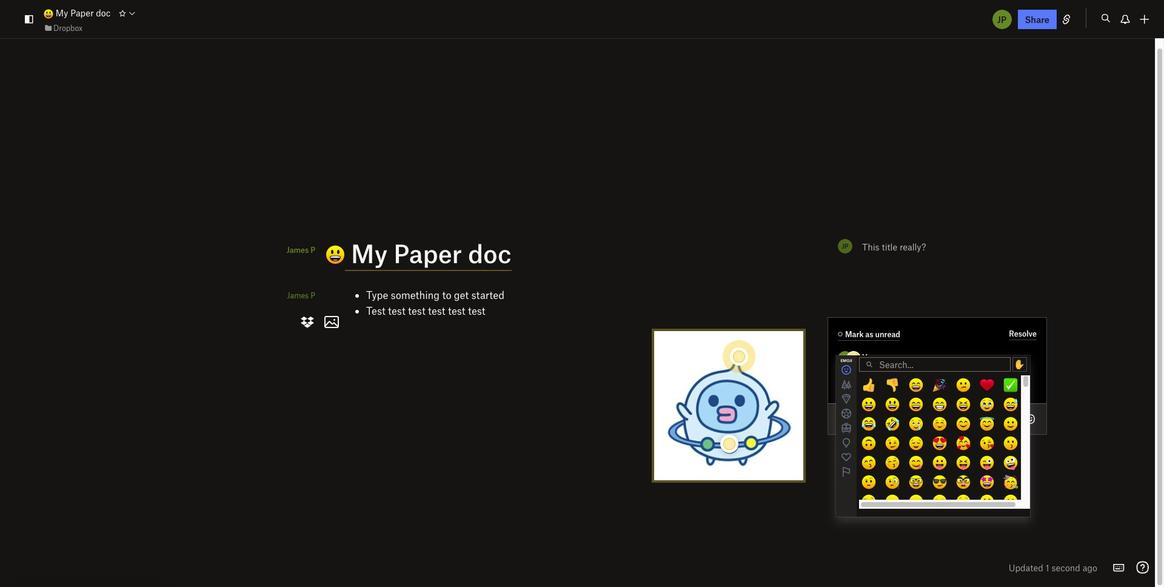 Task type: locate. For each thing, give the bounding box(es) containing it.
1 horizontal spatial paper
[[394, 238, 462, 268]]

test down get
[[448, 305, 466, 317]]

updated
[[1009, 562, 1044, 573]]

overlay image left thumbs up image
[[840, 377, 854, 392]]

grinning face with big eyes image
[[886, 397, 900, 412]]

0 horizontal spatial 2
[[728, 440, 732, 448]]

star struck image
[[980, 475, 995, 489]]

jp inside jp 2
[[842, 448, 849, 456]]

jp inside button
[[998, 14, 1007, 25]]

1 vertical spatial my paper doc
[[345, 238, 512, 268]]

annotation 2 element
[[721, 435, 739, 453]]

now
[[881, 352, 896, 362]]

grinning squinting face image
[[957, 397, 971, 412]]

😃
[[300, 240, 324, 270]]

0 vertical spatial doc
[[96, 8, 111, 18]]

paper
[[70, 8, 94, 18], [394, 238, 462, 268]]

3 overlay image from the top
[[840, 464, 854, 479]]

1 horizontal spatial 1
[[853, 354, 856, 362]]

2 test from the left
[[408, 305, 426, 317]]

0 horizontal spatial my paper doc
[[53, 8, 111, 18]]

mark as unread button
[[838, 328, 901, 341]]

my paper doc
[[53, 8, 111, 18], [345, 238, 512, 268]]

smiling face with tear image
[[909, 416, 924, 431]]

confused face image
[[957, 378, 971, 392], [980, 494, 995, 509]]

test
[[388, 305, 406, 317], [408, 305, 426, 317], [428, 305, 446, 317], [448, 305, 466, 317], [468, 305, 486, 317]]

3 test from the left
[[428, 305, 446, 317]]

slightly frowning face image
[[1004, 494, 1019, 509]]

smiling face with halo image
[[980, 416, 995, 431]]

test down to on the left of page
[[428, 305, 446, 317]]

1 for updated 1 second ago
[[1046, 562, 1050, 573]]

my right grinning face with big eyes icon at the left of page
[[56, 8, 68, 18]]

jp 2
[[842, 448, 856, 457]]

test down the 'started'
[[468, 305, 486, 317]]

0 vertical spatial my
[[56, 8, 68, 18]]

face blowing a kiss image
[[980, 436, 995, 450]]

overlay image down jp 2
[[840, 464, 854, 479]]

this title really?
[[863, 241, 927, 252]]

user-uploaded image: wawatchi2.jpg image
[[655, 331, 804, 480]]

emoji
[[841, 358, 853, 362]]

jp left share
[[998, 14, 1007, 25]]

paper up dropbox
[[70, 8, 94, 18]]

symbols image
[[840, 450, 854, 464]]

overlay image left grinning face image
[[840, 392, 854, 406]]

add dropbox files image
[[298, 312, 317, 332]]

1 horizontal spatial doc
[[468, 238, 512, 268]]

Search... text field
[[880, 358, 1011, 371]]

really?
[[900, 241, 927, 252]]

annotation 1 element
[[730, 348, 749, 366]]

0 horizontal spatial my
[[56, 8, 68, 18]]

0 vertical spatial my paper doc
[[53, 8, 111, 18]]

•
[[879, 381, 881, 390]]

jp up smileys & people icon at the bottom right of the page
[[842, 354, 849, 362]]

red heart image
[[980, 378, 995, 392]]

0 vertical spatial confused face image
[[957, 378, 971, 392]]

jp left this
[[842, 242, 849, 250]]

unamused face image
[[886, 494, 900, 509]]

activity image
[[840, 406, 854, 421]]

0 vertical spatial paper
[[70, 8, 94, 18]]

resolve
[[1010, 329, 1037, 339]]

confused face image down star struck icon
[[980, 494, 995, 509]]

doc right grinning face with big eyes icon at the left of page
[[96, 8, 111, 18]]

objects image
[[840, 435, 854, 450]]

party popper image
[[933, 378, 948, 392]]

my paper doc up the something
[[345, 238, 512, 268]]

doc inside 'my paper doc' link
[[96, 8, 111, 18]]

resolve button
[[1010, 328, 1037, 340]]

the
[[863, 448, 881, 459]]

grinning face with big eyes image
[[44, 9, 53, 19]]

1
[[738, 352, 741, 361], [853, 354, 856, 362], [1046, 562, 1050, 573]]

winking face with tongue image
[[980, 455, 995, 470]]

overlay image for emoji nature image
[[840, 377, 854, 392]]

doc up the 'started'
[[468, 238, 512, 268]]

1 horizontal spatial my paper doc
[[345, 238, 512, 268]]

ago
[[1083, 562, 1098, 573]]

2 horizontal spatial 1
[[1046, 562, 1050, 573]]

jp inside jp 1
[[842, 354, 849, 362]]

grinning face with sweat image
[[1004, 397, 1019, 412]]

beaming face with smiling eyes image
[[933, 397, 948, 412]]

1 vertical spatial 2
[[852, 448, 856, 457]]

2 overlay image from the top
[[840, 392, 854, 406]]

check mark button image
[[1004, 378, 1019, 392]]

smiling face image
[[933, 416, 948, 431]]

smirking face image
[[862, 494, 877, 509]]

face with raised eyebrow image
[[862, 475, 877, 489]]

test down the something
[[408, 305, 426, 317]]

second
[[1052, 562, 1081, 573]]

grinning face with smiling eyes image
[[909, 397, 924, 412]]

0 horizontal spatial doc
[[96, 8, 111, 18]]

as
[[866, 329, 874, 339]]

1 vertical spatial paper
[[394, 238, 462, 268]]

1 horizontal spatial 2
[[852, 448, 856, 457]]

overlay image for 'emoji flags' image
[[840, 464, 854, 479]]

2
[[728, 440, 732, 448], [852, 448, 856, 457]]

heading
[[300, 238, 804, 271]]

my up type
[[351, 238, 388, 268]]

jp button
[[992, 8, 1013, 30]]

delete
[[883, 381, 905, 390]]

doc
[[96, 8, 111, 18], [468, 238, 512, 268]]

at
[[905, 366, 912, 377]]

confused face image down hat
[[957, 378, 971, 392]]

dialog
[[857, 355, 1031, 587]]

test right the test
[[388, 305, 406, 317]]

1 horizontal spatial confused face image
[[980, 494, 995, 509]]

disguised face image
[[957, 475, 971, 489]]

my paper doc up dropbox
[[53, 8, 111, 18]]

jp
[[998, 14, 1007, 25], [842, 242, 849, 250], [842, 354, 849, 362], [842, 414, 849, 422], [842, 448, 849, 456]]

my
[[56, 8, 68, 18], [351, 238, 388, 268]]

0 horizontal spatial paper
[[70, 8, 94, 18]]

1 vertical spatial my
[[351, 238, 388, 268]]

1 overlay image from the top
[[840, 377, 854, 392]]

pensive face image
[[933, 494, 948, 509]]

1 test from the left
[[388, 305, 406, 317]]

paper up the something
[[394, 238, 462, 268]]

Comment Entry text field
[[863, 413, 1040, 425]]

rolling on the floor laughing image
[[886, 416, 900, 431]]

to
[[443, 289, 452, 301]]

overlay image
[[840, 377, 854, 392], [840, 392, 854, 406], [840, 464, 854, 479]]

nerd face image
[[909, 475, 924, 489]]

share
[[1026, 14, 1050, 25]]

squinting face with tongue image
[[957, 455, 971, 470]]

look
[[886, 366, 902, 377]]

grinning face with smiling eyes image
[[909, 378, 924, 392]]

smileys & people image
[[840, 362, 854, 377]]

jp up 'emoji flags' image
[[842, 448, 849, 456]]

jp 1
[[842, 354, 856, 362]]

row group
[[860, 375, 1025, 587]]



Task type: describe. For each thing, give the bounding box(es) containing it.
thumbs down image
[[886, 378, 900, 392]]

updated 1 second ago
[[1009, 562, 1098, 573]]

kissing face image
[[1004, 436, 1019, 450]]

wow look at wawatachi's hat edit • delete
[[863, 366, 979, 390]]

zany face image
[[1004, 455, 1019, 470]]

now link
[[881, 352, 896, 362]]

kissing face with smiling eyes image
[[862, 455, 877, 470]]

smiling face with sunglasses image
[[933, 475, 948, 489]]

my paper doc link
[[44, 6, 111, 20]]

relieved face image
[[909, 436, 924, 450]]

overlay image
[[840, 421, 854, 435]]

dropbox
[[53, 23, 83, 33]]

emoji transportation image
[[840, 421, 854, 435]]

1 horizontal spatial my
[[351, 238, 388, 268]]

emoji nature image
[[840, 377, 854, 392]]

you
[[863, 352, 877, 362]]

test
[[366, 305, 386, 317]]

edit button
[[863, 381, 877, 390]]

0 vertical spatial 2
[[728, 440, 732, 448]]

upside-down face image
[[862, 436, 877, 450]]

unread
[[876, 329, 901, 339]]

face holding back tears image
[[980, 397, 995, 412]]

mark as unread
[[846, 329, 901, 339]]

1 for jp 1
[[853, 354, 856, 362]]

overlay image for emoji food image
[[840, 392, 854, 406]]

partying face image
[[1004, 475, 1019, 489]]

smiling face with smiling eyes image
[[957, 416, 971, 431]]

face with tears of joy image
[[862, 416, 877, 431]]

title
[[882, 241, 898, 252]]

share button
[[1018, 9, 1057, 29]]

wawatachi's
[[915, 366, 964, 377]]

edit
[[863, 381, 877, 390]]

grinning face image
[[862, 397, 877, 412]]

5 test from the left
[[468, 305, 486, 317]]

4 test from the left
[[448, 305, 466, 317]]

type
[[366, 289, 388, 301]]

jp down emoji food image
[[842, 414, 849, 422]]

this
[[863, 241, 880, 252]]

type something to get started test test test test test test
[[366, 289, 505, 317]]

mark
[[846, 329, 864, 339]]

started
[[472, 289, 505, 301]]

1 vertical spatial doc
[[468, 238, 512, 268]]

emoji flags image
[[840, 464, 854, 479]]

0 horizontal spatial confused face image
[[957, 378, 971, 392]]

smiling face with heart-eyes image
[[933, 436, 948, 450]]

dropbox link
[[44, 22, 83, 34]]

get
[[454, 289, 469, 301]]

1 vertical spatial confused face image
[[980, 494, 995, 509]]

hat
[[966, 366, 979, 377]]

belt
[[883, 448, 905, 459]]

emoji food image
[[840, 392, 854, 406]]

delete button
[[883, 381, 905, 390]]

wow
[[863, 366, 883, 377]]

winking face image
[[886, 436, 900, 450]]

face with monocle image
[[886, 475, 900, 489]]

face savoring food image
[[909, 455, 924, 470]]

0 horizontal spatial 1
[[738, 352, 741, 361]]

something
[[391, 289, 440, 301]]

raised hand image
[[1016, 359, 1025, 369]]

heading containing my paper doc
[[300, 238, 804, 271]]

slightly smiling face image
[[1004, 416, 1019, 431]]

smiling face with hearts image
[[957, 436, 971, 450]]

face with tongue image
[[933, 455, 948, 470]]

thumbs up image
[[862, 378, 877, 392]]

kissing face with closed eyes image
[[886, 455, 900, 470]]

disappointed face image
[[909, 494, 924, 509]]

worried face image
[[957, 494, 971, 509]]

the belt
[[863, 448, 905, 459]]



Task type: vqa. For each thing, say whether or not it's contained in the screenshot.
Create
no



